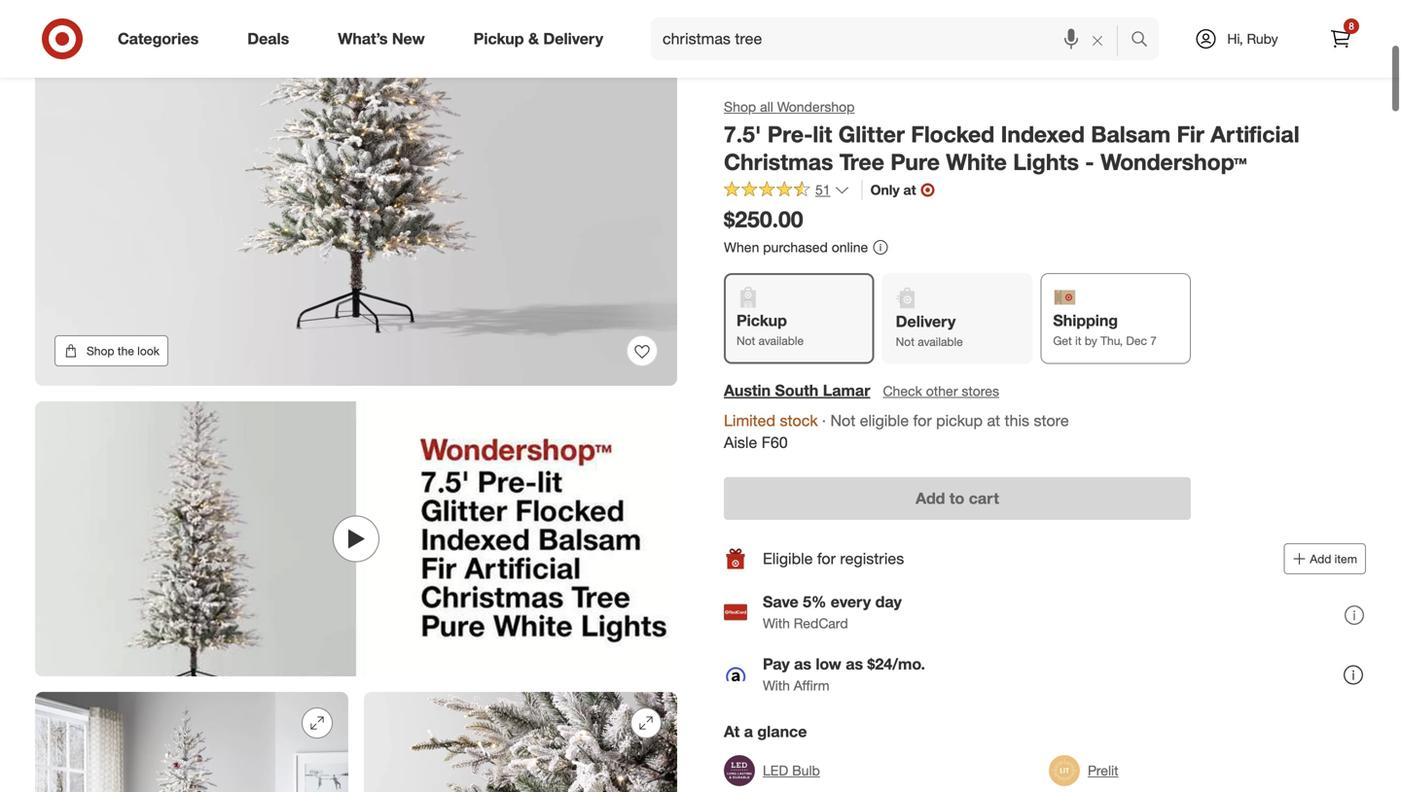 Task type: locate. For each thing, give the bounding box(es) containing it.
0 horizontal spatial pickup
[[473, 29, 524, 48]]

look
[[137, 341, 159, 356]]

shop the look link
[[54, 333, 168, 364]]

0 horizontal spatial not
[[737, 334, 755, 348]]

1 horizontal spatial shop
[[724, 98, 756, 115]]

7.5&#39; pre-lit glitter flocked indexed balsam fir artificial christmas tree pure white lights - wondershop&#8482;, 2 of 10, play video image
[[35, 399, 677, 674]]

shop left the
[[87, 341, 114, 356]]

$24/mo.
[[867, 655, 925, 674]]

1 with from the top
[[763, 615, 790, 632]]

indexed
[[1001, 121, 1085, 148]]

balsam
[[1091, 121, 1171, 148]]

1 horizontal spatial available
[[918, 335, 963, 349]]

0 vertical spatial add
[[916, 489, 945, 508]]

with down pay
[[763, 678, 790, 695]]

1 vertical spatial pickup
[[737, 312, 787, 330]]

what's new
[[338, 29, 425, 48]]

not for delivery
[[896, 335, 915, 349]]

available up check other stores at the right of page
[[918, 335, 963, 349]]

limited stock · not eligible for pickup at this store aisle f 60
[[724, 411, 1069, 453]]

as
[[794, 655, 811, 674], [846, 655, 863, 674]]

not inside pickup not available
[[737, 334, 755, 348]]

prelit button
[[1049, 750, 1118, 793]]

search button
[[1122, 18, 1169, 64]]

add for add item
[[1310, 552, 1331, 567]]

pickup up austin
[[737, 312, 787, 330]]

shop left all on the top right of page
[[724, 98, 756, 115]]

1 vertical spatial add
[[1310, 552, 1331, 567]]

aisle
[[724, 434, 757, 453]]

0 horizontal spatial add
[[916, 489, 945, 508]]

led bulb button
[[724, 750, 820, 793]]

0 horizontal spatial delivery
[[543, 29, 603, 48]]

pickup not available
[[737, 312, 804, 348]]

stock
[[780, 411, 818, 430]]

low
[[816, 655, 841, 674]]

get
[[1053, 334, 1072, 348]]

available up south
[[759, 334, 804, 348]]

0 horizontal spatial at
[[903, 181, 916, 198]]

lamar
[[823, 381, 870, 400]]

add item button
[[1284, 544, 1366, 575]]

0 vertical spatial at
[[903, 181, 916, 198]]

for right eligible
[[817, 550, 836, 569]]

1 horizontal spatial as
[[846, 655, 863, 674]]

51 link
[[724, 180, 850, 203]]

1 horizontal spatial not
[[830, 411, 855, 430]]

shop all wondershop 7.5' pre-lit glitter flocked indexed balsam fir artificial christmas tree pure white lights - wondershop™
[[724, 98, 1300, 176]]

f
[[762, 434, 770, 453]]

at left 'this'
[[987, 411, 1000, 430]]

when
[[724, 239, 759, 256]]

with
[[763, 615, 790, 632], [763, 678, 790, 695]]

only
[[870, 181, 900, 198]]

pre-
[[767, 121, 813, 148]]

1 vertical spatial with
[[763, 678, 790, 695]]

the
[[118, 341, 134, 356]]

to
[[949, 489, 964, 508]]

5%
[[803, 593, 826, 612]]

tree
[[839, 149, 884, 176]]

available inside delivery not available
[[918, 335, 963, 349]]

7.5&#39; pre-lit glitter flocked indexed balsam fir artificial christmas tree pure white lights - wondershop&#8482;, 3 of 10 image
[[35, 690, 348, 793]]

&
[[528, 29, 539, 48]]

add
[[916, 489, 945, 508], [1310, 552, 1331, 567]]

2 as from the left
[[846, 655, 863, 674]]

austin south lamar
[[724, 381, 870, 400]]

shop
[[724, 98, 756, 115], [87, 341, 114, 356]]

at a glance
[[724, 723, 807, 742]]

1 horizontal spatial add
[[1310, 552, 1331, 567]]

for down the 'check other stores' button
[[913, 411, 932, 430]]

1 horizontal spatial pickup
[[737, 312, 787, 330]]

add to cart button
[[724, 478, 1191, 521]]

not inside delivery not available
[[896, 335, 915, 349]]

as up affirm
[[794, 655, 811, 674]]

$250.00
[[724, 206, 803, 233]]

as right low
[[846, 655, 863, 674]]

shop inside shop all wondershop 7.5' pre-lit glitter flocked indexed balsam fir artificial christmas tree pure white lights - wondershop™
[[724, 98, 756, 115]]

add left to
[[916, 489, 945, 508]]

delivery right &
[[543, 29, 603, 48]]

not up austin
[[737, 334, 755, 348]]

store
[[1034, 411, 1069, 430]]

pickup left &
[[473, 29, 524, 48]]

at inside "limited stock · not eligible for pickup at this store aisle f 60"
[[987, 411, 1000, 430]]

0 vertical spatial with
[[763, 615, 790, 632]]

2 horizontal spatial not
[[896, 335, 915, 349]]

60
[[770, 434, 788, 453]]

2 with from the top
[[763, 678, 790, 695]]

bulb
[[792, 763, 820, 780]]

white
[[946, 149, 1007, 176]]

pickup
[[936, 411, 983, 430]]

1 horizontal spatial delivery
[[896, 312, 956, 331]]

0 vertical spatial for
[[913, 411, 932, 430]]

cart
[[969, 489, 999, 508]]

this
[[1005, 411, 1029, 430]]

dec
[[1126, 334, 1147, 348]]

0 horizontal spatial shop
[[87, 341, 114, 356]]

delivery
[[543, 29, 603, 48], [896, 312, 956, 331]]

1 vertical spatial delivery
[[896, 312, 956, 331]]

add to cart
[[916, 489, 999, 508]]

available
[[759, 334, 804, 348], [918, 335, 963, 349]]

not for pickup
[[737, 334, 755, 348]]

pickup inside pickup not available
[[737, 312, 787, 330]]

wondershop™
[[1100, 149, 1247, 176]]

not up check
[[896, 335, 915, 349]]

1 vertical spatial for
[[817, 550, 836, 569]]

1 horizontal spatial at
[[987, 411, 1000, 430]]

available inside pickup not available
[[759, 334, 804, 348]]

pickup for not
[[737, 312, 787, 330]]

1 vertical spatial shop
[[87, 341, 114, 356]]

at right only
[[903, 181, 916, 198]]

8 link
[[1319, 18, 1362, 60]]

deals
[[247, 29, 289, 48]]

0 vertical spatial delivery
[[543, 29, 603, 48]]

delivery up check other stores at the right of page
[[896, 312, 956, 331]]

add left item at the bottom of page
[[1310, 552, 1331, 567]]

shop for shop the look
[[87, 341, 114, 356]]

1 vertical spatial at
[[987, 411, 1000, 430]]

0 vertical spatial shop
[[724, 98, 756, 115]]

led
[[763, 763, 788, 780]]

check
[[883, 383, 922, 400]]

glance
[[757, 723, 807, 742]]

item
[[1335, 552, 1357, 567]]

0 vertical spatial pickup
[[473, 29, 524, 48]]

purchased
[[763, 239, 828, 256]]

delivery not available
[[896, 312, 963, 349]]

not
[[737, 334, 755, 348], [896, 335, 915, 349], [830, 411, 855, 430]]

1 as from the left
[[794, 655, 811, 674]]

-
[[1085, 149, 1094, 176]]

7
[[1150, 334, 1157, 348]]

1 horizontal spatial for
[[913, 411, 932, 430]]

christmas
[[724, 149, 833, 176]]

0 horizontal spatial available
[[759, 334, 804, 348]]

not right the ·
[[830, 411, 855, 430]]

at
[[903, 181, 916, 198], [987, 411, 1000, 430]]

with down save in the right of the page
[[763, 615, 790, 632]]

pay
[[763, 655, 790, 674]]

add for add to cart
[[916, 489, 945, 508]]

shipping get it by thu, dec 7
[[1053, 312, 1157, 348]]

0 horizontal spatial for
[[817, 550, 836, 569]]

0 horizontal spatial as
[[794, 655, 811, 674]]



Task type: describe. For each thing, give the bounding box(es) containing it.
7.5&#39; pre-lit glitter flocked indexed balsam fir artificial christmas tree pure white lights - wondershop&#8482;, 1 of 10 image
[[35, 0, 677, 383]]

lit
[[813, 121, 832, 148]]

eligible for registries
[[763, 550, 904, 569]]

a
[[744, 723, 753, 742]]

available for pickup
[[759, 334, 804, 348]]

prelit
[[1088, 763, 1118, 780]]

only at
[[870, 181, 916, 198]]

at
[[724, 723, 740, 742]]

affirm
[[794, 678, 829, 695]]

·
[[822, 411, 826, 430]]

austin
[[724, 381, 771, 400]]

artificial
[[1211, 121, 1300, 148]]

pure
[[891, 149, 940, 176]]

when purchased online
[[724, 239, 868, 256]]

thu,
[[1100, 334, 1123, 348]]

available for delivery
[[918, 335, 963, 349]]

lights
[[1013, 149, 1079, 176]]

check other stores
[[883, 383, 999, 400]]

new
[[392, 29, 425, 48]]

with inside pay as low as $24/mo. with affirm
[[763, 678, 790, 695]]

hi,
[[1227, 30, 1243, 47]]

by
[[1085, 334, 1097, 348]]

hi, ruby
[[1227, 30, 1278, 47]]

wondershop
[[777, 98, 855, 115]]

every
[[831, 593, 871, 612]]

led bulb
[[763, 763, 820, 780]]

categories link
[[101, 18, 223, 60]]

austin south lamar button
[[724, 380, 870, 402]]

for inside "limited stock · not eligible for pickup at this store aisle f 60"
[[913, 411, 932, 430]]

redcard
[[794, 615, 848, 632]]

check other stores button
[[882, 381, 1000, 402]]

stores
[[962, 383, 999, 400]]

with inside save 5% every day with redcard
[[763, 615, 790, 632]]

day
[[875, 593, 902, 612]]

8
[[1349, 20, 1354, 32]]

save
[[763, 593, 798, 612]]

flocked
[[911, 121, 995, 148]]

save 5% every day with redcard
[[763, 593, 902, 632]]

limited
[[724, 411, 775, 430]]

all
[[760, 98, 773, 115]]

fir
[[1177, 121, 1204, 148]]

online
[[832, 239, 868, 256]]

add item
[[1310, 552, 1357, 567]]

shop for shop all wondershop 7.5' pre-lit glitter flocked indexed balsam fir artificial christmas tree pure white lights - wondershop™
[[724, 98, 756, 115]]

it
[[1075, 334, 1081, 348]]

registries
[[840, 550, 904, 569]]

glitter
[[838, 121, 905, 148]]

not inside "limited stock · not eligible for pickup at this store aisle f 60"
[[830, 411, 855, 430]]

ruby
[[1247, 30, 1278, 47]]

pickup & delivery
[[473, 29, 603, 48]]

deals link
[[231, 18, 314, 60]]

51
[[815, 181, 830, 198]]

7.5&#39; pre-lit glitter flocked indexed balsam fir artificial christmas tree pure white lights - wondershop&#8482;, 4 of 10 image
[[364, 690, 677, 793]]

what's new link
[[321, 18, 449, 60]]

pay as low as $24/mo. with affirm
[[763, 655, 925, 695]]

shop the look
[[87, 341, 159, 356]]

7.5'
[[724, 121, 761, 148]]

shipping
[[1053, 312, 1118, 330]]

pickup for &
[[473, 29, 524, 48]]

pickup & delivery link
[[457, 18, 628, 60]]

other
[[926, 383, 958, 400]]

delivery inside delivery not available
[[896, 312, 956, 331]]

search
[[1122, 31, 1169, 50]]

what's
[[338, 29, 388, 48]]

south
[[775, 381, 819, 400]]

categories
[[118, 29, 199, 48]]

What can we help you find? suggestions appear below search field
[[651, 18, 1135, 60]]

eligible
[[860, 411, 909, 430]]



Task type: vqa. For each thing, say whether or not it's contained in the screenshot.


